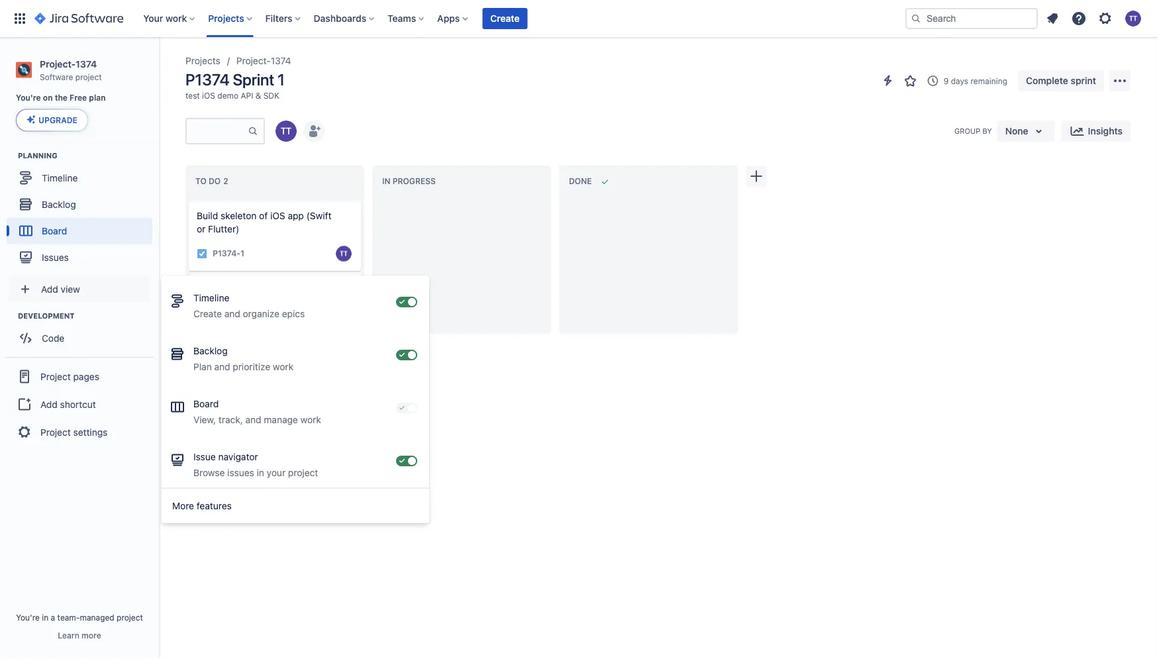 Task type: locate. For each thing, give the bounding box(es) containing it.
pages
[[73, 371, 99, 382]]

1 horizontal spatial work
[[273, 361, 294, 372]]

project- up "software"
[[40, 58, 76, 69]]

p1374- for 2
[[213, 308, 240, 317]]

project
[[40, 371, 71, 382], [40, 427, 71, 438]]

p1374- inside p1374-1 link
[[213, 249, 240, 258]]

epics
[[282, 308, 305, 319]]

p1374-1
[[213, 249, 244, 258]]

1 vertical spatial project
[[288, 467, 318, 478]]

project inside issue navigator browse issues in your project
[[288, 467, 318, 478]]

project up plan at the top of page
[[75, 72, 102, 81]]

and right plan in the left bottom of the page
[[214, 361, 230, 372]]

1 vertical spatial timeline
[[193, 293, 229, 303]]

or
[[197, 224, 206, 235]]

filters
[[265, 13, 293, 24]]

0 vertical spatial task image
[[197, 248, 207, 259]]

development group
[[7, 310, 158, 355]]

banner
[[0, 0, 1157, 37]]

filters button
[[261, 8, 306, 29]]

1 vertical spatial task image
[[197, 307, 207, 318]]

0 vertical spatial &
[[256, 91, 261, 100]]

1 task image from the top
[[197, 248, 207, 259]]

create down integrate
[[193, 308, 222, 319]]

task image left "p1374-2" link
[[197, 307, 207, 318]]

1 up integrate api & sdk on the top of the page
[[240, 249, 244, 258]]

work right your
[[166, 13, 187, 24]]

you're
[[16, 93, 41, 102], [16, 613, 40, 622]]

project- up sprint
[[236, 55, 271, 66]]

to do
[[195, 177, 221, 186]]

p1374-
[[213, 249, 240, 258], [213, 308, 240, 317]]

& up organize
[[255, 282, 261, 293]]

0 horizontal spatial backlog
[[42, 199, 76, 210]]

project right managed
[[117, 613, 143, 622]]

projects inside popup button
[[208, 13, 244, 24]]

p1374-2
[[213, 308, 245, 317]]

api
[[241, 91, 253, 100], [238, 282, 252, 293]]

1 you're from the top
[[16, 93, 41, 102]]

0 horizontal spatial project-
[[40, 58, 76, 69]]

and inside backlog plan and prioritize work
[[214, 361, 230, 372]]

1 vertical spatial board
[[193, 399, 219, 409]]

1374
[[271, 55, 291, 66], [76, 58, 97, 69]]

sdk down sprint
[[263, 91, 280, 100]]

2 horizontal spatial project
[[288, 467, 318, 478]]

backlog inside backlog plan and prioritize work
[[193, 346, 228, 356]]

sdk up organize
[[264, 282, 282, 293]]

1 vertical spatial p1374-
[[213, 308, 240, 317]]

1374 up free
[[76, 58, 97, 69]]

&
[[256, 91, 261, 100], [255, 282, 261, 293]]

project- inside "project-1374 software project"
[[40, 58, 76, 69]]

team-
[[57, 613, 80, 622]]

view,
[[193, 414, 216, 425]]

backlog inside planning group
[[42, 199, 76, 210]]

0 vertical spatial create
[[491, 13, 520, 24]]

1 vertical spatial backlog
[[193, 346, 228, 356]]

complete sprint button
[[1018, 70, 1104, 91]]

0 vertical spatial projects
[[208, 13, 244, 24]]

1 horizontal spatial in
[[257, 467, 264, 478]]

managed
[[80, 613, 114, 622]]

0 vertical spatial project
[[75, 72, 102, 81]]

task image down or at the top left of page
[[197, 248, 207, 259]]

2 project from the top
[[40, 427, 71, 438]]

upgrade
[[38, 116, 77, 125]]

project for project settings
[[40, 427, 71, 438]]

board up view,
[[193, 399, 219, 409]]

ios inside p1374 sprint 1 test ios demo api & sdk
[[202, 91, 215, 100]]

terry turtle image
[[276, 121, 297, 142]]

sprint
[[233, 70, 274, 89]]

project for project pages
[[40, 371, 71, 382]]

9 days remaining
[[944, 76, 1008, 85]]

board link
[[7, 218, 152, 244]]

1 horizontal spatial ios
[[270, 210, 285, 221]]

issues link
[[7, 244, 152, 271]]

1 horizontal spatial backlog
[[193, 346, 228, 356]]

in left a
[[42, 613, 49, 622]]

add
[[41, 284, 58, 294], [40, 399, 57, 410]]

0 horizontal spatial work
[[166, 13, 187, 24]]

timeline down planning
[[42, 172, 78, 183]]

jira software image
[[34, 11, 123, 27], [34, 11, 123, 27]]

project down "add shortcut"
[[40, 427, 71, 438]]

p1374- down integrate
[[213, 308, 240, 317]]

0 vertical spatial sdk
[[263, 91, 280, 100]]

0 vertical spatial you're
[[16, 93, 41, 102]]

and right the track,
[[245, 414, 261, 425]]

star p1374 board image
[[903, 73, 919, 89]]

0 vertical spatial in
[[257, 467, 264, 478]]

p1374- down flutter)
[[213, 249, 240, 258]]

2 task image from the top
[[197, 307, 207, 318]]

insights image
[[1070, 123, 1086, 139]]

0 horizontal spatial timeline
[[42, 172, 78, 183]]

1 horizontal spatial project
[[117, 613, 143, 622]]

notifications image
[[1045, 11, 1061, 27]]

0 vertical spatial work
[[166, 13, 187, 24]]

more image
[[1112, 73, 1128, 89]]

ios down p1374
[[202, 91, 215, 100]]

projects up projects link
[[208, 13, 244, 24]]

projects up p1374
[[186, 55, 220, 66]]

group containing project pages
[[5, 357, 154, 451]]

api down sprint
[[241, 91, 253, 100]]

board inside board view, track, and manage work
[[193, 399, 219, 409]]

1 vertical spatial create
[[193, 308, 222, 319]]

add left 'shortcut'
[[40, 399, 57, 410]]

sdk
[[263, 91, 280, 100], [264, 282, 282, 293]]

0 vertical spatial add
[[41, 284, 58, 294]]

complete sprint
[[1026, 75, 1097, 86]]

add for add view
[[41, 284, 58, 294]]

2 vertical spatial and
[[245, 414, 261, 425]]

0 horizontal spatial project
[[75, 72, 102, 81]]

1 vertical spatial &
[[255, 282, 261, 293]]

2 horizontal spatial work
[[301, 414, 321, 425]]

add inside popup button
[[41, 284, 58, 294]]

0 vertical spatial ios
[[202, 91, 215, 100]]

1 horizontal spatial project-
[[236, 55, 271, 66]]

board inside planning group
[[42, 225, 67, 236]]

1 vertical spatial sdk
[[264, 282, 282, 293]]

1374 for project-1374 software project
[[76, 58, 97, 69]]

timeline inside planning group
[[42, 172, 78, 183]]

1 p1374- from the top
[[213, 249, 240, 258]]

1 sdk from the top
[[263, 91, 280, 100]]

by
[[983, 127, 992, 135]]

api up 2
[[238, 282, 252, 293]]

work right the prioritize
[[273, 361, 294, 372]]

board up issues
[[42, 225, 67, 236]]

0 horizontal spatial board
[[42, 225, 67, 236]]

work inside board view, track, and manage work
[[301, 414, 321, 425]]

0 vertical spatial project
[[40, 371, 71, 382]]

progress
[[393, 177, 436, 186]]

ios right of
[[270, 210, 285, 221]]

2 p1374- from the top
[[213, 308, 240, 317]]

project- for project-1374 software project
[[40, 58, 76, 69]]

to do element
[[195, 177, 231, 186]]

0 vertical spatial p1374-
[[213, 249, 240, 258]]

0 vertical spatial and
[[224, 308, 240, 319]]

you're left on
[[16, 93, 41, 102]]

sidebar navigation image
[[144, 53, 174, 80]]

and inside timeline create and organize epics
[[224, 308, 240, 319]]

board view, track, and manage work
[[193, 399, 321, 425]]

projects for the projects popup button
[[208, 13, 244, 24]]

your profile and settings image
[[1126, 11, 1142, 27]]

app
[[288, 210, 304, 221]]

project up "add shortcut"
[[40, 371, 71, 382]]

project-
[[236, 55, 271, 66], [40, 58, 76, 69]]

work right manage
[[301, 414, 321, 425]]

1 vertical spatial you're
[[16, 613, 40, 622]]

0 horizontal spatial 1374
[[76, 58, 97, 69]]

work
[[166, 13, 187, 24], [273, 361, 294, 372], [301, 414, 321, 425]]

a
[[51, 613, 55, 622]]

1 horizontal spatial timeline
[[193, 293, 229, 303]]

& down sprint
[[256, 91, 261, 100]]

timeline link
[[7, 165, 152, 191]]

ios
[[202, 91, 215, 100], [270, 210, 285, 221]]

1 horizontal spatial create
[[491, 13, 520, 24]]

in left your
[[257, 467, 264, 478]]

and
[[224, 308, 240, 319], [214, 361, 230, 372], [245, 414, 261, 425]]

and left 2
[[224, 308, 240, 319]]

0 vertical spatial api
[[241, 91, 253, 100]]

p1374- for 1
[[213, 249, 240, 258]]

0 horizontal spatial 1
[[240, 249, 244, 258]]

1 vertical spatial ios
[[270, 210, 285, 221]]

0 vertical spatial 1
[[278, 70, 285, 89]]

backlog down timeline link
[[42, 199, 76, 210]]

1 horizontal spatial board
[[193, 399, 219, 409]]

1 vertical spatial projects
[[186, 55, 220, 66]]

task image
[[197, 248, 207, 259], [197, 307, 207, 318]]

plan
[[89, 93, 106, 102]]

0 horizontal spatial ios
[[202, 91, 215, 100]]

2 you're from the top
[[16, 613, 40, 622]]

add inside button
[[40, 399, 57, 410]]

1 horizontal spatial 1
[[278, 70, 285, 89]]

0 vertical spatial timeline
[[42, 172, 78, 183]]

0 vertical spatial board
[[42, 225, 67, 236]]

you're left a
[[16, 613, 40, 622]]

1 vertical spatial work
[[273, 361, 294, 372]]

learn
[[58, 631, 79, 640]]

to
[[195, 177, 207, 186]]

create
[[491, 13, 520, 24], [193, 308, 222, 319]]

project
[[75, 72, 102, 81], [288, 467, 318, 478], [117, 613, 143, 622]]

build skeleton of ios app (swift or flutter)
[[197, 210, 332, 235]]

integrate
[[197, 282, 235, 293]]

1 horizontal spatial 1374
[[271, 55, 291, 66]]

1374 up sprint
[[271, 55, 291, 66]]

timeline up p1374-2
[[193, 293, 229, 303]]

test
[[186, 91, 200, 100]]

task image for p1374-2
[[197, 307, 207, 318]]

1 vertical spatial project
[[40, 427, 71, 438]]

1 down project-1374 link
[[278, 70, 285, 89]]

add view
[[41, 284, 80, 294]]

1374 for project-1374
[[271, 55, 291, 66]]

1 project from the top
[[40, 371, 71, 382]]

0 vertical spatial backlog
[[42, 199, 76, 210]]

projects for projects link
[[186, 55, 220, 66]]

1 vertical spatial and
[[214, 361, 230, 372]]

flutter)
[[208, 224, 239, 235]]

0 horizontal spatial create
[[193, 308, 222, 319]]

timeline
[[42, 172, 78, 183], [193, 293, 229, 303]]

none button
[[998, 121, 1055, 142]]

1374 inside "project-1374 software project"
[[76, 58, 97, 69]]

Search field
[[906, 8, 1038, 29]]

0 horizontal spatial in
[[42, 613, 49, 622]]

in
[[257, 467, 264, 478], [42, 613, 49, 622]]

backlog up plan in the left bottom of the page
[[193, 346, 228, 356]]

p1374- inside "p1374-2" link
[[213, 308, 240, 317]]

your
[[143, 13, 163, 24]]

add shortcut button
[[5, 391, 154, 418]]

2 vertical spatial work
[[301, 414, 321, 425]]

Search this board text field
[[187, 119, 248, 143]]

remaining
[[971, 76, 1008, 85]]

create right apps popup button
[[491, 13, 520, 24]]

more
[[82, 631, 101, 640]]

project right your
[[288, 467, 318, 478]]

add left view
[[41, 284, 58, 294]]

1 vertical spatial add
[[40, 399, 57, 410]]

project- for project-1374
[[236, 55, 271, 66]]

timeline inside timeline create and organize epics
[[193, 293, 229, 303]]

banner containing your work
[[0, 0, 1157, 37]]

group
[[5, 357, 154, 451]]



Task type: describe. For each thing, give the bounding box(es) containing it.
navigator
[[218, 452, 258, 462]]

1 vertical spatial api
[[238, 282, 252, 293]]

project inside "project-1374 software project"
[[75, 72, 102, 81]]

test ios demo api & sdk element
[[186, 90, 280, 101]]

organize
[[243, 308, 280, 319]]

create inside timeline create and organize epics
[[193, 308, 222, 319]]

you're on the free plan
[[16, 93, 106, 102]]

done
[[569, 177, 592, 186]]

create button
[[483, 8, 528, 29]]

in inside issue navigator browse issues in your project
[[257, 467, 264, 478]]

complete
[[1026, 75, 1069, 86]]

help image
[[1071, 11, 1087, 27]]

project settings
[[40, 427, 108, 438]]

2 sdk from the top
[[264, 282, 282, 293]]

and for timeline
[[224, 308, 240, 319]]

add people image
[[306, 123, 322, 139]]

2
[[240, 308, 245, 317]]

more
[[172, 501, 194, 511]]

appswitcher icon image
[[12, 11, 28, 27]]

planning
[[18, 151, 57, 160]]

1 vertical spatial in
[[42, 613, 49, 622]]

insights button
[[1062, 121, 1131, 142]]

backlog plan and prioritize work
[[193, 346, 294, 372]]

project pages link
[[5, 362, 154, 391]]

planning image
[[2, 147, 18, 163]]

and for backlog
[[214, 361, 230, 372]]

backlog link
[[7, 191, 152, 218]]

projects button
[[204, 8, 257, 29]]

free
[[70, 93, 87, 102]]

learn more button
[[58, 630, 101, 641]]

1 vertical spatial 1
[[240, 249, 244, 258]]

shortcut
[[60, 399, 96, 410]]

in progress
[[382, 177, 436, 186]]

insights
[[1088, 126, 1123, 136]]

project-1374 software project
[[40, 58, 102, 81]]

track,
[[219, 414, 243, 425]]

(swift
[[307, 210, 332, 221]]

code link
[[7, 325, 152, 351]]

assignee: terry turtle image
[[336, 246, 352, 262]]

you're in a team-managed project
[[16, 613, 143, 622]]

and inside board view, track, and manage work
[[245, 414, 261, 425]]

view
[[61, 284, 80, 294]]

group
[[955, 127, 981, 135]]

issue
[[193, 452, 216, 462]]

add for add shortcut
[[40, 399, 57, 410]]

in
[[382, 177, 391, 186]]

backlog for backlog plan and prioritize work
[[193, 346, 228, 356]]

code
[[42, 333, 64, 343]]

backlog for backlog
[[42, 199, 76, 210]]

on
[[43, 93, 53, 102]]

& inside p1374 sprint 1 test ios demo api & sdk
[[256, 91, 261, 100]]

features
[[197, 501, 232, 511]]

more features link
[[162, 493, 429, 519]]

teams button
[[384, 8, 429, 29]]

teams
[[388, 13, 416, 24]]

your work button
[[139, 8, 200, 29]]

ios inside build skeleton of ios app (swift or flutter)
[[270, 210, 285, 221]]

project settings link
[[5, 418, 154, 447]]

work inside backlog plan and prioritize work
[[273, 361, 294, 372]]

add view button
[[8, 276, 151, 302]]

upgrade button
[[17, 110, 87, 131]]

project-1374 link
[[236, 53, 291, 69]]

settings image
[[1098, 11, 1114, 27]]

timeline for timeline
[[42, 172, 78, 183]]

2 vertical spatial project
[[117, 613, 143, 622]]

p1374
[[186, 70, 230, 89]]

integrate api & sdk
[[197, 282, 282, 293]]

task image for p1374-1
[[197, 248, 207, 259]]

create inside button
[[491, 13, 520, 24]]

the
[[55, 93, 68, 102]]

apps
[[437, 13, 460, 24]]

you're for you're on the free plan
[[16, 93, 41, 102]]

prioritize
[[233, 361, 270, 372]]

settings
[[73, 427, 108, 438]]

p1374-2 link
[[213, 307, 245, 318]]

dashboards button
[[310, 8, 380, 29]]

p1374-1 link
[[213, 248, 244, 259]]

issues
[[42, 252, 69, 263]]

primary element
[[8, 0, 906, 37]]

apps button
[[433, 8, 473, 29]]

group by
[[955, 127, 992, 135]]

none
[[1006, 126, 1029, 136]]

you're for you're in a team-managed project
[[16, 613, 40, 622]]

skeleton
[[221, 210, 257, 221]]

p1374 sprint 1 test ios demo api & sdk
[[186, 70, 285, 100]]

create column image
[[749, 168, 765, 184]]

board for board view, track, and manage work
[[193, 399, 219, 409]]

automations menu button icon image
[[880, 73, 896, 88]]

issues
[[227, 467, 254, 478]]

manage
[[264, 414, 298, 425]]

browse
[[193, 467, 225, 478]]

demo
[[218, 91, 239, 100]]

api inside p1374 sprint 1 test ios demo api & sdk
[[241, 91, 253, 100]]

board for board
[[42, 225, 67, 236]]

9 days remaining image
[[925, 73, 941, 89]]

project-1374
[[236, 55, 291, 66]]

1 inside p1374 sprint 1 test ios demo api & sdk
[[278, 70, 285, 89]]

your work
[[143, 13, 187, 24]]

projects link
[[186, 53, 220, 69]]

timeline create and organize epics
[[193, 293, 305, 319]]

sprint
[[1071, 75, 1097, 86]]

sdk inside p1374 sprint 1 test ios demo api & sdk
[[263, 91, 280, 100]]

of
[[259, 210, 268, 221]]

development
[[18, 311, 75, 320]]

work inside dropdown button
[[166, 13, 187, 24]]

days
[[951, 76, 969, 85]]

development image
[[2, 308, 18, 324]]

timeline for timeline create and organize epics
[[193, 293, 229, 303]]

9
[[944, 76, 949, 85]]

dashboards
[[314, 13, 366, 24]]

software
[[40, 72, 73, 81]]

do
[[209, 177, 221, 186]]

search image
[[911, 13, 922, 24]]

plan
[[193, 361, 212, 372]]

more features
[[172, 501, 232, 511]]

planning group
[[7, 150, 158, 275]]

issue navigator browse issues in your project
[[193, 452, 318, 478]]



Task type: vqa. For each thing, say whether or not it's contained in the screenshot.
2nd Epic image from the top of the page
no



